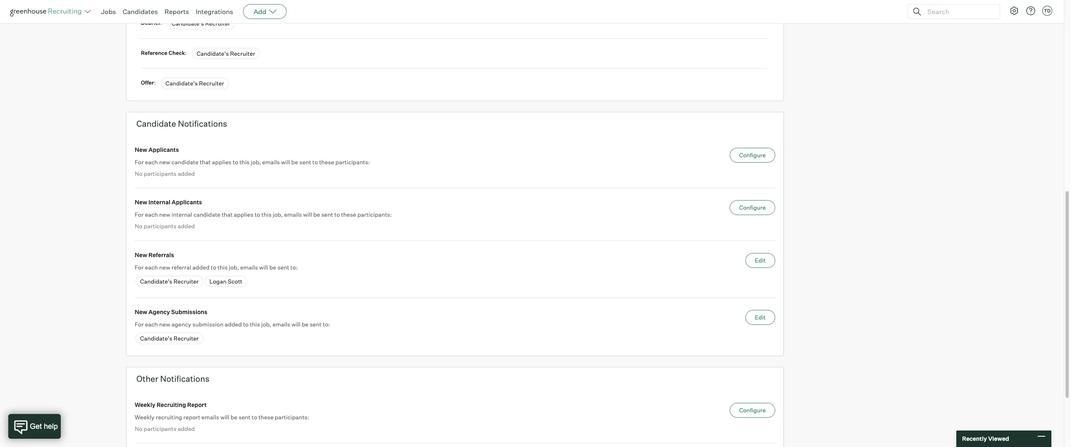 Task type: describe. For each thing, give the bounding box(es) containing it.
td button
[[1043, 6, 1053, 16]]

new for new agency submissions
[[135, 309, 147, 316]]

candidates
[[123, 7, 158, 16]]

0 vertical spatial candidate
[[172, 159, 199, 166]]

for for for each new agency submission added to this job, emails will be sent to:
[[135, 321, 144, 328]]

other
[[136, 374, 158, 385]]

each for applicants
[[145, 159, 158, 166]]

jobs
[[101, 7, 116, 16]]

0 vertical spatial participants:
[[336, 159, 370, 166]]

recently
[[962, 436, 987, 443]]

for each new agency submission added to this job, emails will be sent to:
[[135, 321, 330, 328]]

debrief :
[[141, 20, 163, 26]]

candidates link
[[123, 7, 158, 16]]

candidate
[[136, 119, 176, 129]]

td
[[1044, 8, 1051, 14]]

each for agency
[[145, 321, 158, 328]]

offer :
[[141, 79, 157, 86]]

offer
[[141, 79, 154, 86]]

new for candidate
[[159, 159, 170, 166]]

recruiter for offer :
[[199, 80, 224, 87]]

for each new internal candidate that applies to this job, emails will be sent to these participants:
[[135, 211, 392, 218]]

agency
[[149, 309, 170, 316]]

1 vertical spatial applies
[[234, 211, 253, 218]]

report
[[187, 402, 207, 409]]

: for offer :
[[154, 79, 156, 86]]

1 vertical spatial applicants
[[172, 199, 202, 206]]

configure button for participants:
[[730, 148, 775, 163]]

greenhouse recruiting image
[[10, 7, 84, 17]]

report
[[183, 414, 200, 421]]

internal
[[149, 199, 170, 206]]

0 vertical spatial to:
[[291, 264, 298, 271]]

added for new applicants
[[178, 170, 195, 177]]

submissions
[[171, 309, 207, 316]]

edit button for for each new referral added to this job, emails will be sent to:
[[746, 253, 775, 268]]

configure for participants:
[[739, 152, 766, 159]]

notifications for candidate notifications
[[178, 119, 227, 129]]

participants for internal
[[144, 223, 176, 230]]

notifications for other notifications
[[160, 374, 209, 385]]

edit for for each new referral added to this job, emails will be sent to:
[[755, 257, 766, 264]]

0 vertical spatial applies
[[212, 159, 232, 166]]

debrief
[[141, 20, 160, 26]]

recently viewed
[[962, 436, 1009, 443]]

logan
[[209, 278, 227, 285]]

3 configure button from the top
[[730, 404, 775, 418]]

edit for for each new agency submission added to this job, emails will be sent to:
[[755, 314, 766, 321]]

0 horizontal spatial these
[[259, 414, 274, 421]]

1 vertical spatial these
[[341, 211, 356, 218]]

no for weekly recruiting report emails will be sent to these participants:
[[135, 426, 143, 433]]

no participants added for internal
[[135, 223, 195, 230]]

candidate's for offer :
[[166, 80, 198, 87]]

1 horizontal spatial to:
[[323, 321, 330, 328]]

edit button for for each new agency submission added to this job, emails will be sent to:
[[746, 311, 775, 326]]

integrations link
[[196, 7, 233, 16]]

candidate's recruiter for reference check :
[[197, 50, 255, 57]]

add button
[[243, 4, 287, 19]]

new applicants
[[135, 146, 179, 153]]

: for debrief :
[[160, 20, 162, 26]]

new for internal
[[159, 211, 170, 218]]

1 horizontal spatial these
[[319, 159, 334, 166]]

configure image
[[1010, 6, 1019, 16]]

recruiter for debrief :
[[205, 20, 230, 27]]

new for referral
[[159, 264, 170, 271]]

new internal applicants
[[135, 199, 202, 206]]

td button
[[1041, 4, 1054, 17]]

added for new internal applicants
[[178, 223, 195, 230]]

recruiting
[[157, 402, 186, 409]]

for for for each new referral added to this job, emails will be sent to:
[[135, 264, 144, 271]]

new referrals
[[135, 252, 174, 259]]

candidate's recruiter for offer :
[[166, 80, 224, 87]]

no participants added for recruiting
[[135, 426, 195, 433]]

referral
[[172, 264, 191, 271]]

candidate's recruiter for debrief :
[[172, 20, 230, 27]]

scott
[[228, 278, 242, 285]]

added right submission
[[225, 321, 242, 328]]



Task type: locate. For each thing, give the bounding box(es) containing it.
applicants up internal
[[172, 199, 202, 206]]

1 new from the top
[[159, 159, 170, 166]]

1 for from the top
[[135, 159, 144, 166]]

check
[[169, 50, 185, 56]]

no up new referrals
[[135, 223, 143, 230]]

1 vertical spatial edit
[[755, 314, 766, 321]]

candidate down new applicants at the top of the page
[[172, 159, 199, 166]]

4 new from the top
[[135, 309, 147, 316]]

no for for each new internal candidate that applies to this job, emails will be sent to these participants:
[[135, 223, 143, 230]]

for each new candidate that applies to this job, emails will be sent to these participants:
[[135, 159, 370, 166]]

to:
[[291, 264, 298, 271], [323, 321, 330, 328]]

new for new applicants
[[135, 146, 147, 153]]

new for agency
[[159, 321, 170, 328]]

applicants down candidate
[[149, 146, 179, 153]]

1 each from the top
[[145, 159, 158, 166]]

2 horizontal spatial these
[[341, 211, 356, 218]]

no down weekly recruiting report
[[135, 426, 143, 433]]

logan scott
[[209, 278, 242, 285]]

added down internal
[[178, 223, 195, 230]]

1 vertical spatial edit button
[[746, 311, 775, 326]]

candidate's for reference check :
[[197, 50, 229, 57]]

3 new from the top
[[135, 252, 147, 259]]

new left agency
[[135, 309, 147, 316]]

new down candidate
[[135, 146, 147, 153]]

2 configure button from the top
[[730, 201, 775, 216]]

new
[[159, 159, 170, 166], [159, 211, 170, 218], [159, 264, 170, 271], [159, 321, 170, 328]]

added down report
[[178, 426, 195, 433]]

to
[[233, 159, 238, 166], [312, 159, 318, 166], [255, 211, 260, 218], [334, 211, 340, 218], [211, 264, 216, 271], [243, 321, 249, 328], [252, 414, 257, 421]]

:
[[160, 20, 162, 26], [185, 50, 187, 56], [154, 79, 156, 86]]

applicants
[[149, 146, 179, 153], [172, 199, 202, 206]]

4 for from the top
[[135, 321, 144, 328]]

new
[[135, 146, 147, 153], [135, 199, 147, 206], [135, 252, 147, 259], [135, 309, 147, 316]]

0 vertical spatial that
[[200, 159, 211, 166]]

recruiting
[[156, 414, 182, 421]]

no participants added for applicants
[[135, 170, 195, 177]]

4 new from the top
[[159, 321, 170, 328]]

added up 'new internal applicants'
[[178, 170, 195, 177]]

1 no from the top
[[135, 170, 143, 177]]

reports link
[[164, 7, 189, 16]]

1 vertical spatial configure
[[739, 204, 766, 211]]

candidate's recruiter
[[172, 20, 230, 27], [197, 50, 255, 57], [166, 80, 224, 87], [140, 278, 199, 285], [140, 335, 199, 343]]

0 vertical spatial configure
[[739, 152, 766, 159]]

1 configure from the top
[[739, 152, 766, 159]]

for for for each new candidate that applies to this job, emails will be sent to these participants:
[[135, 159, 144, 166]]

new left "referrals"
[[135, 252, 147, 259]]

weekly
[[135, 402, 155, 409], [135, 414, 154, 421]]

2 edit button from the top
[[746, 311, 775, 326]]

0 vertical spatial weekly
[[135, 402, 155, 409]]

candidate's down reports
[[172, 20, 204, 27]]

each down new referrals
[[145, 264, 158, 271]]

candidate notifications
[[136, 119, 227, 129]]

added for weekly recruiting report
[[178, 426, 195, 433]]

added
[[178, 170, 195, 177], [178, 223, 195, 230], [192, 264, 210, 271], [225, 321, 242, 328], [178, 426, 195, 433]]

3 for from the top
[[135, 264, 144, 271]]

weekly for weekly recruiting report
[[135, 402, 155, 409]]

weekly recruiting report
[[135, 402, 207, 409]]

1 horizontal spatial that
[[222, 211, 233, 218]]

reports
[[164, 7, 189, 16]]

reference check :
[[141, 50, 188, 56]]

1 edit from the top
[[755, 257, 766, 264]]

0 vertical spatial configure button
[[730, 148, 775, 163]]

1 vertical spatial configure button
[[730, 201, 775, 216]]

0 horizontal spatial :
[[154, 79, 156, 86]]

viewed
[[988, 436, 1009, 443]]

add
[[254, 7, 266, 16]]

no participants added down recruiting on the bottom left of page
[[135, 426, 195, 433]]

2 new from the top
[[159, 211, 170, 218]]

participants down internal
[[144, 223, 176, 230]]

2 no from the top
[[135, 223, 143, 230]]

2 new from the top
[[135, 199, 147, 206]]

1 vertical spatial participants
[[144, 223, 176, 230]]

2 vertical spatial participants:
[[275, 414, 309, 421]]

2 weekly from the top
[[135, 414, 154, 421]]

3 each from the top
[[145, 264, 158, 271]]

new left internal
[[135, 199, 147, 206]]

2 for from the top
[[135, 211, 144, 218]]

2 configure from the top
[[739, 204, 766, 211]]

no participants added down new applicants at the top of the page
[[135, 170, 195, 177]]

candidate's down agency
[[140, 335, 172, 343]]

3 new from the top
[[159, 264, 170, 271]]

1 vertical spatial weekly
[[135, 414, 154, 421]]

candidate
[[172, 159, 199, 166], [194, 211, 220, 218]]

other notifications
[[136, 374, 209, 385]]

new down agency
[[159, 321, 170, 328]]

new down 'new internal applicants'
[[159, 211, 170, 218]]

0 horizontal spatial applies
[[212, 159, 232, 166]]

2 vertical spatial participants
[[144, 426, 176, 433]]

edit
[[755, 257, 766, 264], [755, 314, 766, 321]]

edit button
[[746, 253, 775, 268], [746, 311, 775, 326]]

recruiter for reference check :
[[230, 50, 255, 57]]

3 configure from the top
[[739, 407, 766, 414]]

configure button
[[730, 148, 775, 163], [730, 201, 775, 216], [730, 404, 775, 418]]

each down new applicants at the top of the page
[[145, 159, 158, 166]]

each for internal
[[145, 211, 158, 218]]

new for new internal applicants
[[135, 199, 147, 206]]

0 vertical spatial edit
[[755, 257, 766, 264]]

3 no from the top
[[135, 426, 143, 433]]

0 vertical spatial edit button
[[746, 253, 775, 268]]

2 vertical spatial :
[[154, 79, 156, 86]]

for down 'new internal applicants'
[[135, 211, 144, 218]]

1 participants from the top
[[144, 170, 176, 177]]

1 vertical spatial no participants added
[[135, 223, 195, 230]]

for down the new agency submissions on the bottom left
[[135, 321, 144, 328]]

reference
[[141, 50, 168, 56]]

this
[[240, 159, 250, 166], [262, 211, 272, 218], [218, 264, 228, 271], [250, 321, 260, 328]]

2 horizontal spatial :
[[185, 50, 187, 56]]

0 vertical spatial no participants added
[[135, 170, 195, 177]]

0 vertical spatial participants
[[144, 170, 176, 177]]

candidate right internal
[[194, 211, 220, 218]]

3 participants from the top
[[144, 426, 176, 433]]

emails
[[262, 159, 280, 166], [284, 211, 302, 218], [240, 264, 258, 271], [273, 321, 290, 328], [202, 414, 219, 421]]

2 participants from the top
[[144, 223, 176, 230]]

recruiter
[[205, 20, 230, 27], [230, 50, 255, 57], [199, 80, 224, 87], [174, 278, 199, 285], [174, 335, 199, 343]]

these
[[319, 159, 334, 166], [341, 211, 356, 218], [259, 414, 274, 421]]

for down new applicants at the top of the page
[[135, 159, 144, 166]]

candidate's
[[172, 20, 204, 27], [197, 50, 229, 57], [166, 80, 198, 87], [140, 278, 172, 285], [140, 335, 172, 343]]

new agency submissions
[[135, 309, 207, 316]]

weekly recruiting report emails will be sent to these participants:
[[135, 414, 309, 421]]

job,
[[251, 159, 261, 166], [273, 211, 283, 218], [229, 264, 239, 271], [261, 321, 271, 328]]

0 vertical spatial no
[[135, 170, 143, 177]]

referrals
[[149, 252, 174, 259]]

participants for recruiting
[[144, 426, 176, 433]]

applies
[[212, 159, 232, 166], [234, 211, 253, 218]]

new for new referrals
[[135, 252, 147, 259]]

1 configure button from the top
[[730, 148, 775, 163]]

1 vertical spatial no
[[135, 223, 143, 230]]

1 no participants added from the top
[[135, 170, 195, 177]]

Search text field
[[926, 6, 993, 18]]

submission
[[192, 321, 224, 328]]

0 vertical spatial :
[[160, 20, 162, 26]]

configure for these
[[739, 204, 766, 211]]

be
[[291, 159, 298, 166], [313, 211, 320, 218], [269, 264, 276, 271], [302, 321, 309, 328], [231, 414, 237, 421]]

for
[[135, 159, 144, 166], [135, 211, 144, 218], [135, 264, 144, 271], [135, 321, 144, 328]]

no for for each new candidate that applies to this job, emails will be sent to these participants:
[[135, 170, 143, 177]]

0 vertical spatial these
[[319, 159, 334, 166]]

0 vertical spatial applicants
[[149, 146, 179, 153]]

candidate's right the check
[[197, 50, 229, 57]]

integrations
[[196, 7, 233, 16]]

each
[[145, 159, 158, 166], [145, 211, 158, 218], [145, 264, 158, 271], [145, 321, 158, 328]]

for each new referral added to this job, emails will be sent to:
[[135, 264, 298, 271]]

2 vertical spatial configure
[[739, 407, 766, 414]]

1 vertical spatial that
[[222, 211, 233, 218]]

weekly left recruiting on the bottom left of page
[[135, 414, 154, 421]]

sent
[[299, 159, 311, 166], [321, 211, 333, 218], [277, 264, 289, 271], [310, 321, 322, 328], [239, 414, 251, 421]]

participants for applicants
[[144, 170, 176, 177]]

added right referral
[[192, 264, 210, 271]]

1 vertical spatial participants:
[[358, 211, 392, 218]]

2 edit from the top
[[755, 314, 766, 321]]

2 vertical spatial configure button
[[730, 404, 775, 418]]

new down "referrals"
[[159, 264, 170, 271]]

for for for each new internal candidate that applies to this job, emails will be sent to these participants:
[[135, 211, 144, 218]]

1 vertical spatial notifications
[[160, 374, 209, 385]]

each down internal
[[145, 211, 158, 218]]

1 vertical spatial candidate
[[194, 211, 220, 218]]

2 no participants added from the top
[[135, 223, 195, 230]]

agency
[[172, 321, 191, 328]]

each down agency
[[145, 321, 158, 328]]

weekly for weekly recruiting report emails will be sent to these participants:
[[135, 414, 154, 421]]

notifications
[[178, 119, 227, 129], [160, 374, 209, 385]]

no participants added down internal
[[135, 223, 195, 230]]

participants down recruiting on the bottom left of page
[[144, 426, 176, 433]]

0 vertical spatial notifications
[[178, 119, 227, 129]]

1 horizontal spatial applies
[[234, 211, 253, 218]]

candidate's down new referrals
[[140, 278, 172, 285]]

2 each from the top
[[145, 211, 158, 218]]

weekly down other
[[135, 402, 155, 409]]

internal
[[172, 211, 192, 218]]

participants:
[[336, 159, 370, 166], [358, 211, 392, 218], [275, 414, 309, 421]]

no down new applicants at the top of the page
[[135, 170, 143, 177]]

new down new applicants at the top of the page
[[159, 159, 170, 166]]

0 horizontal spatial that
[[200, 159, 211, 166]]

participants down new applicants at the top of the page
[[144, 170, 176, 177]]

for down new referrals
[[135, 264, 144, 271]]

2 vertical spatial no
[[135, 426, 143, 433]]

candidate's down the check
[[166, 80, 198, 87]]

1 new from the top
[[135, 146, 147, 153]]

configure button for these
[[730, 201, 775, 216]]

2 vertical spatial these
[[259, 414, 274, 421]]

configure
[[739, 152, 766, 159], [739, 204, 766, 211], [739, 407, 766, 414]]

2 vertical spatial no participants added
[[135, 426, 195, 433]]

1 edit button from the top
[[746, 253, 775, 268]]

1 vertical spatial :
[[185, 50, 187, 56]]

4 each from the top
[[145, 321, 158, 328]]

0 horizontal spatial to:
[[291, 264, 298, 271]]

3 no participants added from the top
[[135, 426, 195, 433]]

will
[[281, 159, 290, 166], [303, 211, 312, 218], [259, 264, 268, 271], [292, 321, 301, 328], [220, 414, 229, 421]]

1 weekly from the top
[[135, 402, 155, 409]]

jobs link
[[101, 7, 116, 16]]

1 vertical spatial to:
[[323, 321, 330, 328]]

1 horizontal spatial :
[[160, 20, 162, 26]]

that
[[200, 159, 211, 166], [222, 211, 233, 218]]

no participants added
[[135, 170, 195, 177], [135, 223, 195, 230], [135, 426, 195, 433]]

participants
[[144, 170, 176, 177], [144, 223, 176, 230], [144, 426, 176, 433]]

candidate's for debrief :
[[172, 20, 204, 27]]

no
[[135, 170, 143, 177], [135, 223, 143, 230], [135, 426, 143, 433]]

each for referrals
[[145, 264, 158, 271]]



Task type: vqa. For each thing, say whether or not it's contained in the screenshot.
Referrals
yes



